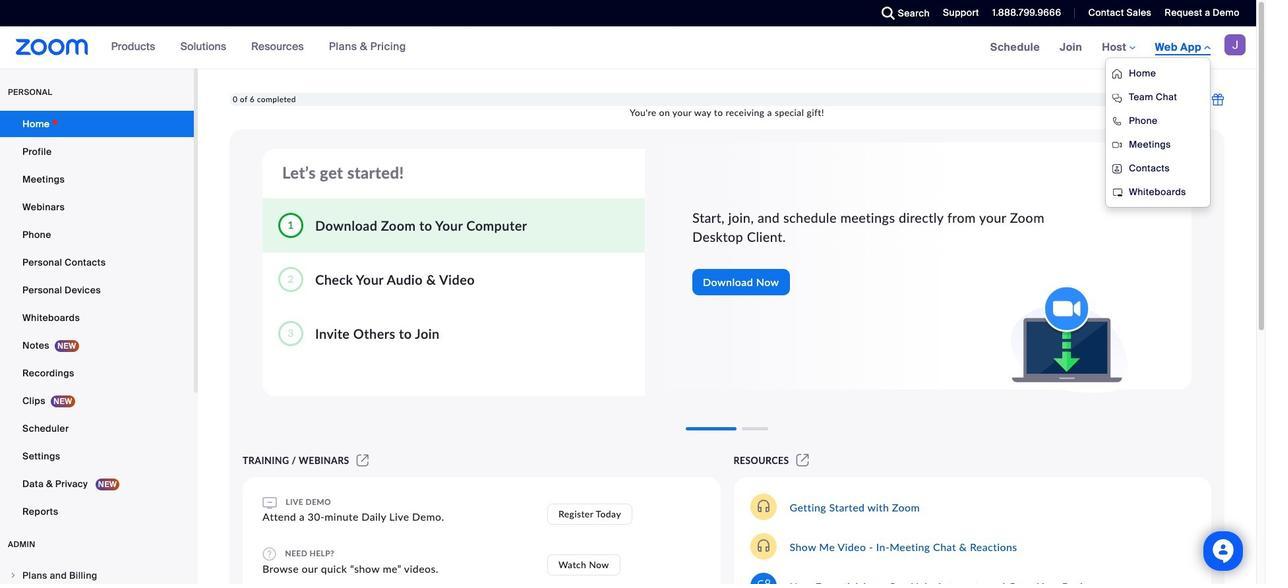 Task type: locate. For each thing, give the bounding box(es) containing it.
0 horizontal spatial window new image
[[355, 455, 371, 466]]

meetings navigation
[[981, 26, 1257, 208]]

window new image
[[355, 455, 371, 466], [795, 455, 811, 466]]

zoom logo image
[[16, 39, 88, 55]]

1 horizontal spatial window new image
[[795, 455, 811, 466]]

1 window new image from the left
[[355, 455, 371, 466]]

banner
[[0, 26, 1257, 208]]

2 window new image from the left
[[795, 455, 811, 466]]

menu item
[[0, 563, 194, 584]]

right image
[[9, 572, 17, 580]]



Task type: describe. For each thing, give the bounding box(es) containing it.
personal menu menu
[[0, 111, 194, 526]]

product information navigation
[[101, 26, 416, 69]]

profile picture image
[[1225, 34, 1246, 55]]



Task type: vqa. For each thing, say whether or not it's contained in the screenshot.
the top people
no



